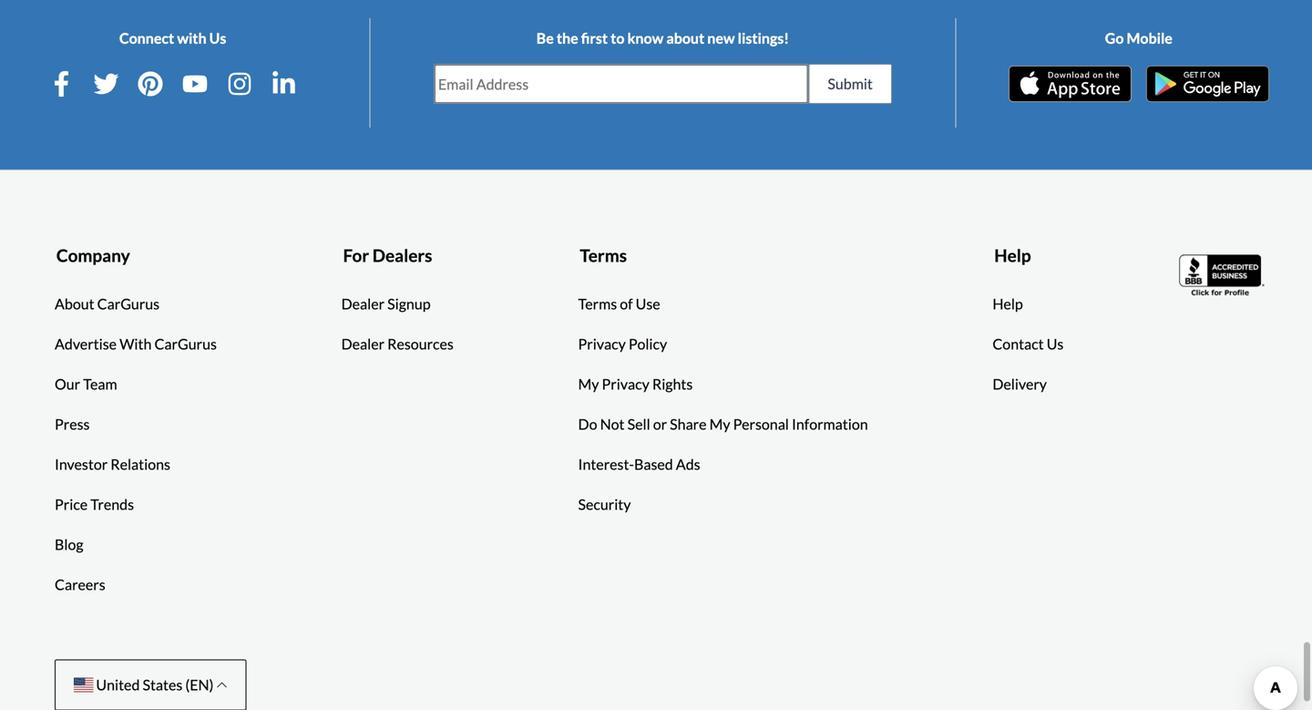 Task type: vqa. For each thing, say whether or not it's contained in the screenshot.
the Privacy Policy
yes



Task type: describe. For each thing, give the bounding box(es) containing it.
go
[[1105, 29, 1124, 47]]

connect with us
[[119, 29, 226, 47]]

advertise
[[55, 335, 117, 353]]

do
[[578, 415, 597, 433]]

our team
[[55, 375, 117, 393]]

(en)
[[185, 676, 214, 694]]

information
[[792, 415, 868, 433]]

investor relations
[[55, 455, 170, 473]]

new
[[708, 29, 735, 47]]

advertise with cargurus
[[55, 335, 217, 353]]

advertise with cargurus link
[[55, 333, 217, 355]]

Email Address email field
[[435, 65, 808, 103]]

blog link
[[55, 534, 83, 556]]

security link
[[578, 494, 631, 516]]

our
[[55, 375, 80, 393]]

1 vertical spatial help
[[993, 295, 1023, 313]]

the
[[557, 29, 579, 47]]

team
[[83, 375, 117, 393]]

dealer resources link
[[341, 333, 454, 355]]

about
[[667, 29, 705, 47]]

about cargurus link
[[55, 293, 160, 315]]

submit
[[828, 75, 873, 93]]

twitter image
[[93, 71, 119, 97]]

linkedin image
[[271, 71, 297, 97]]

ads
[[676, 455, 701, 473]]

first
[[581, 29, 608, 47]]

careers
[[55, 576, 105, 594]]

sell
[[628, 415, 651, 433]]

press
[[55, 415, 90, 433]]

0 vertical spatial cargurus
[[97, 295, 160, 313]]

do not sell or share my personal information
[[578, 415, 868, 433]]

us image
[[74, 678, 93, 692]]

about
[[55, 295, 94, 313]]

dealer signup link
[[341, 293, 431, 315]]

0 vertical spatial privacy
[[578, 335, 626, 353]]

get it on google play image
[[1146, 66, 1270, 102]]

delivery
[[993, 375, 1047, 393]]

know
[[628, 29, 664, 47]]

1 vertical spatial us
[[1047, 335, 1064, 353]]

be
[[537, 29, 554, 47]]

help link
[[993, 293, 1023, 315]]

use
[[636, 295, 661, 313]]

privacy policy
[[578, 335, 667, 353]]

dealer for dealer resources
[[341, 335, 385, 353]]

dealer resources
[[341, 335, 454, 353]]

download on the app store image
[[1009, 66, 1132, 102]]

pinterest image
[[138, 71, 163, 97]]

instagram image
[[227, 71, 252, 97]]

click for the bbb business review of this auto listing service in cambridge ma image
[[1180, 253, 1267, 298]]

listings!
[[738, 29, 789, 47]]

careers link
[[55, 574, 105, 596]]

1 vertical spatial privacy
[[602, 375, 650, 393]]

price trends link
[[55, 494, 134, 516]]



Task type: locate. For each thing, give the bounding box(es) containing it.
1 vertical spatial my
[[710, 415, 731, 433]]

signup
[[388, 295, 431, 313]]

cargurus right with
[[154, 335, 217, 353]]

us right "with"
[[209, 29, 226, 47]]

1 vertical spatial dealer
[[341, 335, 385, 353]]

contact us link
[[993, 333, 1064, 355]]

do not sell or share my personal information link
[[578, 414, 868, 435]]

0 vertical spatial help
[[995, 245, 1031, 266]]

for
[[343, 245, 369, 266]]

relations
[[111, 455, 170, 473]]

not
[[600, 415, 625, 433]]

connect
[[119, 29, 174, 47]]

policy
[[629, 335, 667, 353]]

dealer left signup
[[341, 295, 385, 313]]

dealers
[[373, 245, 432, 266]]

privacy down terms of use link
[[578, 335, 626, 353]]

states
[[143, 676, 183, 694]]

0 horizontal spatial my
[[578, 375, 599, 393]]

help up "help" link
[[995, 245, 1031, 266]]

dealer signup
[[341, 295, 431, 313]]

0 vertical spatial us
[[209, 29, 226, 47]]

privacy policy link
[[578, 333, 667, 355]]

with
[[120, 335, 152, 353]]

my privacy rights
[[578, 375, 693, 393]]

company
[[56, 245, 130, 266]]

privacy
[[578, 335, 626, 353], [602, 375, 650, 393]]

dealer
[[341, 295, 385, 313], [341, 335, 385, 353]]

interest-based ads link
[[578, 454, 701, 475]]

cargurus up with
[[97, 295, 160, 313]]

to
[[611, 29, 625, 47]]

privacy down privacy policy link
[[602, 375, 650, 393]]

1 vertical spatial terms
[[578, 295, 617, 313]]

my right the 'share'
[[710, 415, 731, 433]]

trends
[[90, 496, 134, 513]]

investor
[[55, 455, 108, 473]]

personal
[[733, 415, 789, 433]]

0 vertical spatial dealer
[[341, 295, 385, 313]]

mobile
[[1127, 29, 1173, 47]]

1 dealer from the top
[[341, 295, 385, 313]]

for dealers
[[343, 245, 432, 266]]

about cargurus
[[55, 295, 160, 313]]

0 horizontal spatial us
[[209, 29, 226, 47]]

submit button
[[809, 64, 892, 104]]

or
[[653, 415, 667, 433]]

go mobile
[[1105, 29, 1173, 47]]

us
[[209, 29, 226, 47], [1047, 335, 1064, 353]]

interest-
[[578, 455, 634, 473]]

0 vertical spatial terms
[[580, 245, 627, 266]]

2 dealer from the top
[[341, 335, 385, 353]]

dealer down the "dealer signup" link
[[341, 335, 385, 353]]

united
[[96, 676, 140, 694]]

terms left of
[[578, 295, 617, 313]]

facebook image
[[49, 71, 74, 97]]

terms of use
[[578, 295, 661, 313]]

1 vertical spatial cargurus
[[154, 335, 217, 353]]

help up contact
[[993, 295, 1023, 313]]

press link
[[55, 414, 90, 435]]

dealer for dealer signup
[[341, 295, 385, 313]]

based
[[634, 455, 673, 473]]

us right contact
[[1047, 335, 1064, 353]]

my up do
[[578, 375, 599, 393]]

with
[[177, 29, 207, 47]]

delivery link
[[993, 373, 1047, 395]]

terms up terms of use
[[580, 245, 627, 266]]

youtube image
[[182, 71, 208, 97]]

1 horizontal spatial us
[[1047, 335, 1064, 353]]

1 horizontal spatial my
[[710, 415, 731, 433]]

my privacy rights link
[[578, 373, 693, 395]]

cargurus
[[97, 295, 160, 313], [154, 335, 217, 353]]

united states (en)
[[93, 676, 216, 694]]

interest-based ads
[[578, 455, 701, 473]]

terms inside terms of use link
[[578, 295, 617, 313]]

contact
[[993, 335, 1044, 353]]

0 vertical spatial my
[[578, 375, 599, 393]]

security
[[578, 496, 631, 513]]

terms of use link
[[578, 293, 661, 315]]

be the first to know about new listings!
[[537, 29, 789, 47]]

terms
[[580, 245, 627, 266], [578, 295, 617, 313]]

help
[[995, 245, 1031, 266], [993, 295, 1023, 313]]

resources
[[388, 335, 454, 353]]

my
[[578, 375, 599, 393], [710, 415, 731, 433]]

contact us
[[993, 335, 1064, 353]]

our team link
[[55, 373, 117, 395]]

price trends
[[55, 496, 134, 513]]

of
[[620, 295, 633, 313]]

share
[[670, 415, 707, 433]]

price
[[55, 496, 88, 513]]

terms for terms of use
[[578, 295, 617, 313]]

blog
[[55, 536, 83, 553]]

investor relations link
[[55, 454, 170, 475]]

terms for terms
[[580, 245, 627, 266]]

rights
[[653, 375, 693, 393]]

united states (en) button
[[55, 660, 247, 710]]



